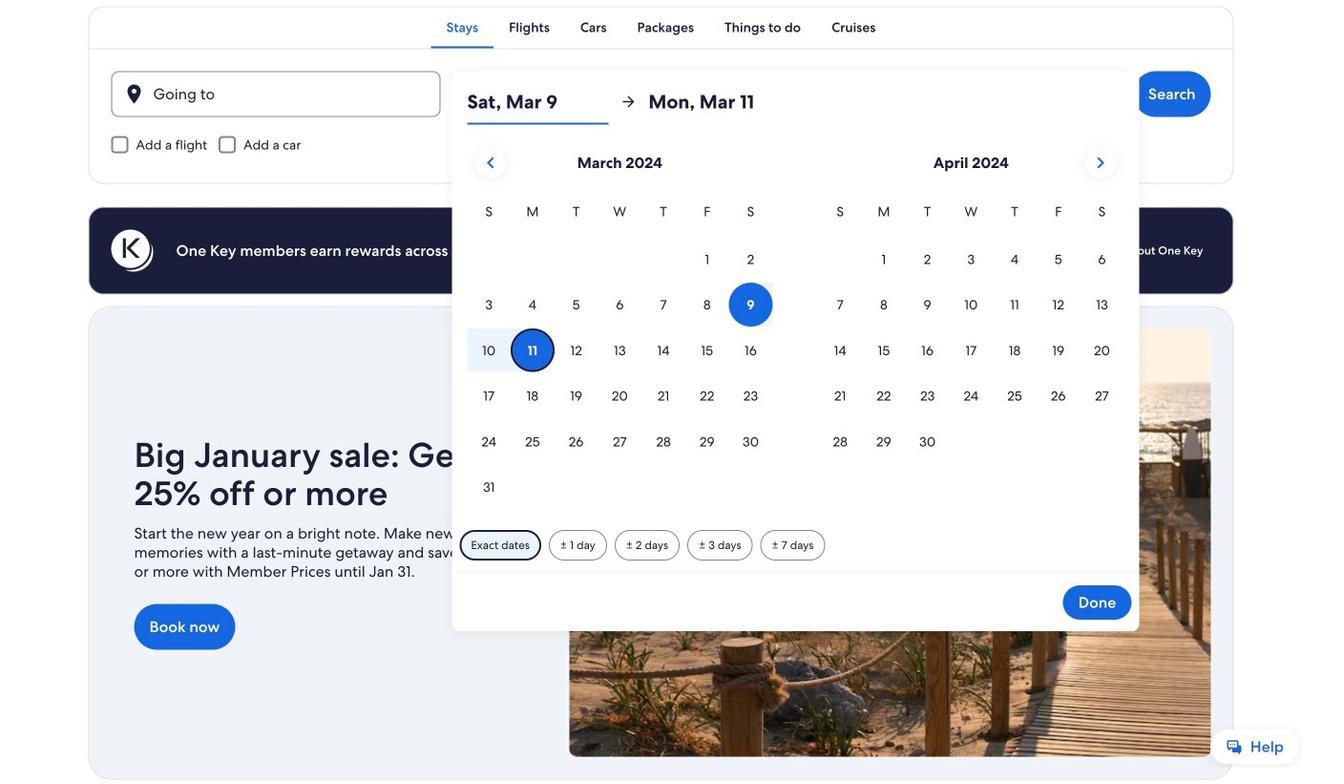 Task type: locate. For each thing, give the bounding box(es) containing it.
tab list
[[88, 6, 1234, 48]]

application
[[467, 140, 1124, 511]]

next month image
[[1089, 151, 1112, 174]]

previous month image
[[479, 151, 502, 174]]

directional image
[[620, 93, 637, 110]]



Task type: describe. For each thing, give the bounding box(es) containing it.
march 2024 element
[[467, 201, 773, 511]]

april 2024 element
[[819, 201, 1124, 465]]



Task type: vqa. For each thing, say whether or not it's contained in the screenshot.
DIRECTIONAL image
yes



